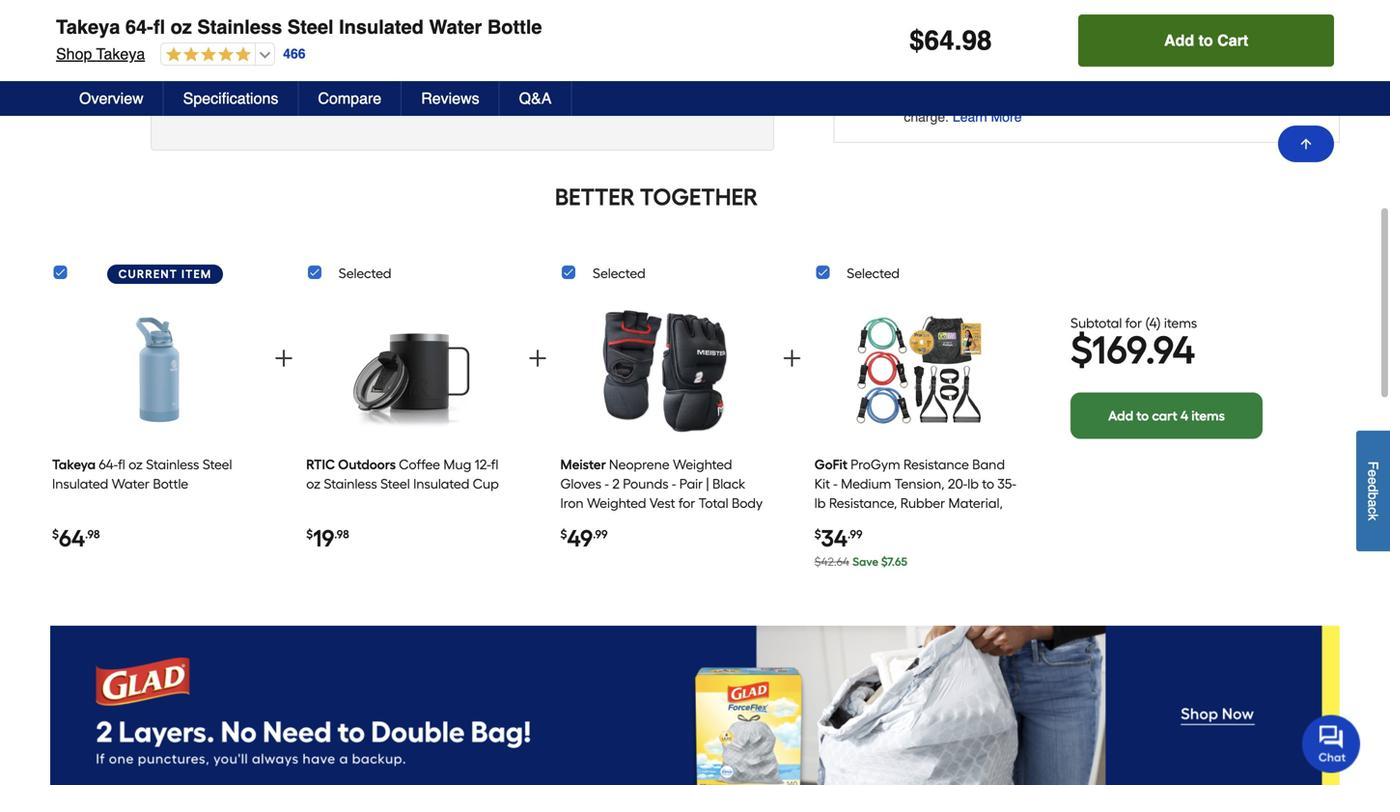 Task type: describe. For each thing, give the bounding box(es) containing it.
5192713
[[88, 29, 140, 44]]

together
[[640, 183, 758, 211]]

f e e d b a c k
[[1366, 461, 1382, 521]]

q&a
[[519, 89, 552, 107]]

material,
[[949, 495, 1003, 511]]

64 list item
[[52, 293, 261, 579]]

water for takeya 64-fl oz stainless steel insulated water bottle item # 5192713 | model # 51190
[[423, 0, 476, 23]]

35-
[[998, 476, 1017, 492]]

(
[[1146, 315, 1150, 331]]

0 vertical spatial lb
[[968, 476, 979, 492]]

$ 64 . 98
[[910, 25, 993, 56]]

pair
[[680, 476, 703, 492]]

f
[[1366, 461, 1382, 470]]

takeya 64-fl oz stainless steel insulated water bottle
[[56, 16, 542, 38]]

a
[[1366, 500, 1382, 507]]

us
[[1239, 90, 1253, 105]]

reviews button
[[402, 81, 500, 116]]

water inside 64-fl oz stainless steel insulated water bottle
[[112, 476, 150, 492]]

to inside progym resistance band kit - medium tension, 20-lb to 35- lb resistance, rubber material, total body workout - green/red/blue
[[983, 476, 995, 492]]

compare button
[[299, 81, 402, 116]]

$ 49 .99
[[561, 524, 608, 552]]

item
[[1058, 90, 1084, 105]]

model
[[153, 29, 189, 44]]

add to cart
[[1165, 31, 1249, 49]]

64- for takeya 64-fl oz stainless steel insulated water bottle
[[125, 16, 153, 38]]

in-
[[1088, 90, 1103, 105]]

stainless inside 64-fl oz stainless steel insulated water bottle
[[146, 456, 199, 473]]

$ inside subtotal for ( 4 ) items $ 169 .94
[[1071, 327, 1092, 373]]

buy
[[1036, 1, 1065, 19]]

98
[[962, 25, 993, 56]]

green/red/blue
[[815, 534, 913, 550]]

cup
[[473, 476, 499, 492]]

easy & free returns return your new, unused item in-store or ship it back to us free of charge.
[[904, 70, 1295, 124]]

51190
[[201, 29, 237, 44]]

- left pair
[[672, 476, 676, 492]]

specifications button
[[164, 81, 299, 116]]

&
[[940, 70, 949, 86]]

add to cart 4 items link
[[1071, 393, 1263, 439]]

- down the rubber
[[938, 514, 942, 531]]

total inside neoprene weighted gloves - 2 pounds - pair | black iron weighted vest for total body workout | increase strength and cardio intensity
[[699, 495, 729, 511]]

iron
[[561, 495, 584, 511]]

total inside progym resistance band kit - medium tension, 20-lb to 35- lb resistance, rubber material, total body workout - green/red/blue
[[815, 514, 845, 531]]

black
[[713, 476, 746, 492]]

oz inside 64-fl oz stainless steel insulated water bottle
[[129, 456, 143, 473]]

.
[[955, 25, 962, 56]]

current
[[118, 267, 178, 281]]

steel inside 64-fl oz stainless steel insulated water bottle
[[203, 456, 232, 473]]

gloves
[[561, 476, 602, 492]]

b
[[1366, 492, 1382, 500]]

0 horizontal spatial weighted
[[587, 495, 647, 511]]

cardio
[[561, 534, 603, 550]]

learn
[[953, 109, 988, 124]]

k
[[1366, 514, 1382, 521]]

2 horizontal spatial |
[[707, 476, 710, 492]]

gofit
[[815, 456, 848, 473]]

overview button
[[60, 81, 164, 116]]

pounds
[[623, 476, 669, 492]]

item
[[50, 29, 77, 44]]

1 vertical spatial lb
[[815, 495, 826, 511]]

outdoors
[[338, 456, 396, 473]]

better together
[[555, 183, 758, 211]]

4 for subtotal for ( 4 ) items $ 169 .94
[[1150, 315, 1157, 331]]

vest
[[650, 495, 676, 511]]

now
[[1106, 1, 1138, 19]]

returns
[[986, 70, 1037, 86]]

7.65
[[888, 555, 908, 569]]

increase
[[623, 514, 675, 531]]

bottle inside 64-fl oz stainless steel insulated water bottle
[[153, 476, 188, 492]]

selected for 49
[[593, 265, 646, 281]]

heart outline image
[[320, 51, 343, 74]]

$42.64 save $ 7.65
[[815, 555, 908, 569]]

compare
[[318, 89, 382, 107]]

gofit progym resistance band kit - medium tension, 20-lb to 35-lb resistance, rubber material, total body workout - green/red/blue image
[[857, 299, 982, 440]]

resistance,
[[830, 495, 898, 511]]

cart
[[1153, 408, 1178, 424]]

subtotal
[[1071, 315, 1123, 331]]

body inside neoprene weighted gloves - 2 pounds - pair | black iron weighted vest for total body workout | increase strength and cardio intensity
[[732, 495, 763, 511]]

insulated inside 64-fl oz stainless steel insulated water bottle
[[52, 476, 108, 492]]

for inside subtotal for ( 4 ) items $ 169 .94
[[1126, 315, 1143, 331]]

- right the kit
[[834, 476, 838, 492]]

d
[[1366, 485, 1382, 492]]

this
[[1070, 1, 1101, 19]]

stainless right model
[[197, 16, 282, 38]]

19 list item
[[306, 293, 516, 579]]

to inside easy & free returns return your new, unused item in-store or ship it back to us free of charge.
[[1224, 90, 1235, 105]]

subtotal for ( 4 ) items $ 169 .94
[[1071, 315, 1198, 373]]

your
[[949, 90, 975, 105]]

$ for $ 64 .98
[[52, 527, 59, 541]]

64- inside 64-fl oz stainless steel insulated water bottle
[[99, 456, 118, 473]]

items inside subtotal for ( 4 ) items $ 169 .94
[[1165, 315, 1198, 331]]

more
[[992, 109, 1022, 124]]

3 selected from the left
[[847, 265, 900, 281]]

return
[[904, 90, 945, 105]]

or
[[1137, 90, 1149, 105]]

meister  neoprene weighted gloves - 2 pounds - pair | black iron weighted vest for total body workout | increase strength and cardio intensity image
[[603, 299, 728, 440]]

for inside neoprene weighted gloves - 2 pounds - pair | black iron weighted vest for total body workout | increase strength and cardio intensity
[[679, 495, 696, 511]]

$ for $ 49 .99
[[561, 527, 567, 541]]

intensity
[[606, 534, 657, 550]]

buy this now
[[1036, 1, 1138, 19]]

4 for add to cart 4 items
[[1181, 408, 1189, 424]]

learn more link
[[953, 107, 1022, 126]]

f e e d b a c k button
[[1357, 431, 1391, 551]]

workout inside neoprene weighted gloves - 2 pounds - pair | black iron weighted vest for total body workout | increase strength and cardio intensity
[[561, 514, 613, 531]]

1 horizontal spatial weighted
[[673, 456, 733, 473]]

advertisement region
[[50, 626, 1341, 785]]

2 vertical spatial |
[[616, 514, 619, 531]]

49 list item
[[561, 293, 770, 579]]

oz inside the coffee mug 12-fl oz stainless steel insulated cup
[[306, 476, 321, 492]]

current item
[[118, 267, 212, 281]]

steel inside the coffee mug 12-fl oz stainless steel insulated cup
[[381, 476, 410, 492]]

fl inside takeya 64-fl oz stainless steel insulated water bottle item # 5192713 | model # 51190
[[148, 0, 159, 23]]

coffee
[[399, 456, 440, 473]]

takeya for takeya 64-fl oz stainless steel insulated water bottle item # 5192713 | model # 51190
[[50, 0, 114, 23]]

$ 34 .99
[[815, 524, 863, 552]]

water for takeya 64-fl oz stainless steel insulated water bottle
[[429, 16, 482, 38]]

overview
[[79, 89, 144, 107]]

buy this now button
[[834, 0, 1341, 37]]

.98 for 64
[[85, 527, 100, 541]]

and
[[734, 514, 759, 531]]

strength
[[678, 514, 731, 531]]

takeya for takeya
[[52, 456, 96, 473]]

ship
[[1152, 90, 1177, 105]]

neoprene
[[609, 456, 670, 473]]

arrow up image
[[1299, 136, 1315, 152]]



Task type: vqa. For each thing, say whether or not it's contained in the screenshot.


Task type: locate. For each thing, give the bounding box(es) containing it.
2 e from the top
[[1366, 477, 1382, 485]]

$ inside $ 19 .98
[[306, 527, 313, 541]]

items right ) at the right top of page
[[1165, 315, 1198, 331]]

tension,
[[895, 476, 945, 492]]

1 vertical spatial 4
[[1181, 408, 1189, 424]]

$ for $ 34 .99
[[815, 527, 822, 541]]

1 horizontal spatial selected
[[593, 265, 646, 281]]

lb up material,
[[968, 476, 979, 492]]

1 horizontal spatial total
[[815, 514, 845, 531]]

takeya for takeya 64-fl oz stainless steel insulated water bottle
[[56, 16, 120, 38]]

fl inside 64-fl oz stainless steel insulated water bottle
[[118, 456, 125, 473]]

plus image for 64
[[272, 347, 295, 370]]

1 .99 from the left
[[593, 527, 608, 541]]

to inside button
[[1199, 31, 1214, 49]]

64
[[925, 25, 955, 56], [59, 524, 85, 552]]

stainless
[[192, 0, 276, 23], [197, 16, 282, 38], [146, 456, 199, 473], [324, 476, 377, 492]]

1 horizontal spatial add
[[1165, 31, 1195, 49]]

item
[[182, 267, 212, 281]]

0 vertical spatial |
[[144, 29, 148, 44]]

$ for $ 64 . 98
[[910, 25, 925, 56]]

bottle for takeya 64-fl oz stainless steel insulated water bottle
[[488, 16, 542, 38]]

0 vertical spatial weighted
[[673, 456, 733, 473]]

weighted down 2
[[587, 495, 647, 511]]

0 horizontal spatial #
[[80, 29, 88, 44]]

| right pair
[[707, 476, 710, 492]]

0 horizontal spatial total
[[699, 495, 729, 511]]

1 horizontal spatial #
[[193, 29, 201, 44]]

plus image for 49
[[781, 347, 804, 370]]

item number 5 1 9 2 7 1 3 and model number 5 1 1 9 0 element
[[50, 27, 1341, 46]]

169
[[1092, 327, 1146, 373]]

chat invite button image
[[1303, 714, 1362, 773]]

$ inside the $ 64 .98
[[52, 527, 59, 541]]

takeya 64-fl oz stainless steel insulated water bottle image
[[94, 299, 220, 440]]

rtic
[[306, 456, 335, 473]]

0 vertical spatial 4
[[1150, 315, 1157, 331]]

rtic outdoors coffee mug 12-fl oz stainless steel insulated cup image
[[348, 299, 474, 440]]

1 vertical spatial add
[[1109, 408, 1134, 424]]

34 list item
[[815, 293, 1024, 579]]

oz
[[165, 0, 186, 23], [171, 16, 192, 38], [129, 456, 143, 473], [306, 476, 321, 492]]

reviews
[[421, 89, 480, 107]]

1 .98 from the left
[[85, 527, 100, 541]]

4 right 169
[[1150, 315, 1157, 331]]

rtic outdoors
[[306, 456, 396, 473]]

|
[[144, 29, 148, 44], [707, 476, 710, 492], [616, 514, 619, 531]]

.99 for 34
[[848, 527, 863, 541]]

34
[[822, 524, 848, 552]]

e up b
[[1366, 477, 1382, 485]]

64- up 5192713
[[120, 0, 148, 23]]

$ inside $ 34 .99
[[815, 527, 822, 541]]

stainless up 51190
[[192, 0, 276, 23]]

e
[[1366, 470, 1382, 477], [1366, 477, 1382, 485]]

specifications
[[183, 89, 279, 107]]

4 inside subtotal for ( 4 ) items $ 169 .94
[[1150, 315, 1157, 331]]

unused
[[1010, 90, 1055, 105]]

1 horizontal spatial plus image
[[781, 347, 804, 370]]

| up intensity
[[616, 514, 619, 531]]

total down resistance, on the bottom of the page
[[815, 514, 845, 531]]

| left model
[[144, 29, 148, 44]]

0 horizontal spatial 4
[[1150, 315, 1157, 331]]

0 vertical spatial body
[[732, 495, 763, 511]]

c
[[1366, 507, 1382, 514]]

64- inside takeya 64-fl oz stainless steel insulated water bottle item # 5192713 | model # 51190
[[120, 0, 148, 23]]

2 # from the left
[[193, 29, 201, 44]]

0 horizontal spatial add
[[1109, 408, 1134, 424]]

1 horizontal spatial .98
[[334, 527, 349, 541]]

.98 for 19
[[334, 527, 349, 541]]

lb down the kit
[[815, 495, 826, 511]]

# right model
[[193, 29, 201, 44]]

1 horizontal spatial |
[[616, 514, 619, 531]]

kit
[[815, 476, 831, 492]]

1 vertical spatial total
[[815, 514, 845, 531]]

0 vertical spatial total
[[699, 495, 729, 511]]

0 horizontal spatial workout
[[561, 514, 613, 531]]

0 horizontal spatial |
[[144, 29, 148, 44]]

1 horizontal spatial .99
[[848, 527, 863, 541]]

2 .99 from the left
[[848, 527, 863, 541]]

4 right cart
[[1181, 408, 1189, 424]]

$ 19 .98
[[306, 524, 349, 552]]

1 vertical spatial body
[[848, 514, 879, 531]]

selected
[[339, 265, 392, 281], [593, 265, 646, 281], [847, 265, 900, 281]]

64 inside list item
[[59, 524, 85, 552]]

band
[[973, 456, 1006, 473]]

better
[[555, 183, 635, 211]]

64- up overview
[[125, 16, 153, 38]]

1 horizontal spatial lb
[[968, 476, 979, 492]]

workout down the rubber
[[882, 514, 935, 531]]

64- for takeya 64-fl oz stainless steel insulated water bottle item # 5192713 | model # 51190
[[120, 0, 148, 23]]

1 plus image from the left
[[272, 347, 295, 370]]

#
[[80, 29, 88, 44], [193, 29, 201, 44]]

for down pair
[[679, 495, 696, 511]]

19
[[313, 524, 334, 552]]

.98 inside the $ 64 .98
[[85, 527, 100, 541]]

.94
[[1146, 327, 1196, 373]]

new,
[[979, 90, 1007, 105]]

bottle
[[482, 0, 537, 23], [488, 16, 542, 38], [153, 476, 188, 492]]

1 vertical spatial items
[[1192, 408, 1226, 424]]

cart
[[1218, 31, 1249, 49]]

free
[[1257, 90, 1280, 105]]

progym
[[851, 456, 901, 473]]

1 horizontal spatial 64
[[925, 25, 955, 56]]

plus image
[[527, 347, 550, 370]]

0 horizontal spatial plus image
[[272, 347, 295, 370]]

selected for 19
[[339, 265, 392, 281]]

steel inside takeya 64-fl oz stainless steel insulated water bottle item # 5192713 | model # 51190
[[282, 0, 328, 23]]

4.7 stars image
[[162, 46, 251, 64], [156, 54, 246, 72]]

.98 down rtic outdoors
[[334, 527, 349, 541]]

.98 down 64-fl oz stainless steel insulated water bottle
[[85, 527, 100, 541]]

add inside button
[[1165, 31, 1195, 49]]

workout inside progym resistance band kit - medium tension, 20-lb to 35- lb resistance, rubber material, total body workout - green/red/blue
[[882, 514, 935, 531]]

1 horizontal spatial for
[[1126, 315, 1143, 331]]

1 e from the top
[[1366, 470, 1382, 477]]

0 horizontal spatial lb
[[815, 495, 826, 511]]

1 # from the left
[[80, 29, 88, 44]]

2 horizontal spatial selected
[[847, 265, 900, 281]]

bottle inside takeya 64-fl oz stainless steel insulated water bottle item # 5192713 | model # 51190
[[482, 0, 537, 23]]

stainless down takeya 64-fl oz stainless steel insulated water bottle image
[[146, 456, 199, 473]]

49
[[567, 524, 593, 552]]

oz inside takeya 64-fl oz stainless steel insulated water bottle item # 5192713 | model # 51190
[[165, 0, 186, 23]]

steel
[[282, 0, 328, 23], [288, 16, 334, 38], [203, 456, 232, 473], [381, 476, 410, 492]]

add for add to cart 4 items
[[1109, 408, 1134, 424]]

$ for $ 19 .98
[[306, 527, 313, 541]]

better together heading
[[50, 181, 1263, 212]]

total up strength
[[699, 495, 729, 511]]

.99 inside $ 34 .99
[[848, 527, 863, 541]]

.98 inside $ 19 .98
[[334, 527, 349, 541]]

- left 2
[[605, 476, 609, 492]]

1 horizontal spatial 4
[[1181, 408, 1189, 424]]

fl
[[148, 0, 159, 23], [153, 16, 165, 38], [118, 456, 125, 473], [491, 456, 499, 473]]

.99
[[593, 527, 608, 541], [848, 527, 863, 541]]

body down resistance, on the bottom of the page
[[848, 514, 879, 531]]

64 down 64-fl oz stainless steel insulated water bottle
[[59, 524, 85, 552]]

it
[[1181, 90, 1188, 105]]

20-
[[948, 476, 968, 492]]

insulated inside the coffee mug 12-fl oz stainless steel insulated cup
[[413, 476, 470, 492]]

neoprene weighted gloves - 2 pounds - pair | black iron weighted vest for total body workout | increase strength and cardio intensity
[[561, 456, 763, 550]]

| inside takeya 64-fl oz stainless steel insulated water bottle item # 5192713 | model # 51190
[[144, 29, 148, 44]]

.99 for 49
[[593, 527, 608, 541]]

.98
[[85, 527, 100, 541], [334, 527, 349, 541]]

free
[[953, 70, 982, 86]]

1 selected from the left
[[339, 265, 392, 281]]

1 vertical spatial |
[[707, 476, 710, 492]]

back
[[1191, 90, 1220, 105]]

$
[[910, 25, 925, 56], [1071, 327, 1092, 373], [52, 527, 59, 541], [306, 527, 313, 541], [561, 527, 567, 541], [815, 527, 822, 541], [882, 555, 888, 569]]

1 vertical spatial for
[[679, 495, 696, 511]]

$ inside $ 49 .99
[[561, 527, 567, 541]]

add to cart button
[[1079, 14, 1335, 67]]

.99 inside $ 49 .99
[[593, 527, 608, 541]]

total
[[699, 495, 729, 511], [815, 514, 845, 531]]

1 horizontal spatial body
[[848, 514, 879, 531]]

plus image
[[272, 347, 295, 370], [781, 347, 804, 370]]

charge.
[[904, 109, 949, 124]]

for
[[1126, 315, 1143, 331], [679, 495, 696, 511]]

0 horizontal spatial .99
[[593, 527, 608, 541]]

save
[[853, 555, 879, 569]]

stainless down rtic outdoors
[[324, 476, 377, 492]]

)
[[1157, 315, 1161, 331]]

64- up the $ 64 .98
[[99, 456, 118, 473]]

bottle for takeya 64-fl oz stainless steel insulated water bottle item # 5192713 | model # 51190
[[482, 0, 537, 23]]

learn more
[[953, 109, 1022, 124]]

e up d
[[1366, 470, 1382, 477]]

water inside takeya 64-fl oz stainless steel insulated water bottle item # 5192713 | model # 51190
[[423, 0, 476, 23]]

takeya inside 64 list item
[[52, 456, 96, 473]]

lb
[[968, 476, 979, 492], [815, 495, 826, 511]]

1 horizontal spatial workout
[[882, 514, 935, 531]]

1 workout from the left
[[561, 514, 613, 531]]

for left (
[[1126, 315, 1143, 331]]

meister
[[561, 456, 606, 473]]

# right item on the top of page
[[80, 29, 88, 44]]

0 vertical spatial for
[[1126, 315, 1143, 331]]

0 vertical spatial add
[[1165, 31, 1195, 49]]

2 plus image from the left
[[781, 347, 804, 370]]

64-
[[120, 0, 148, 23], [125, 16, 153, 38], [99, 456, 118, 473]]

0 vertical spatial 64
[[925, 25, 955, 56]]

insulated inside takeya 64-fl oz stainless steel insulated water bottle item # 5192713 | model # 51190
[[333, 0, 418, 23]]

4
[[1150, 315, 1157, 331], [1181, 408, 1189, 424]]

0 vertical spatial items
[[1165, 315, 1198, 331]]

body inside progym resistance band kit - medium tension, 20-lb to 35- lb resistance, rubber material, total body workout - green/red/blue
[[848, 514, 879, 531]]

fl inside the coffee mug 12-fl oz stainless steel insulated cup
[[491, 456, 499, 473]]

0 horizontal spatial 64
[[59, 524, 85, 552]]

2 selected from the left
[[593, 265, 646, 281]]

resistance
[[904, 456, 970, 473]]

workout up cardio
[[561, 514, 613, 531]]

$42.64
[[815, 555, 850, 569]]

0 horizontal spatial for
[[679, 495, 696, 511]]

coffee mug 12-fl oz stainless steel insulated cup
[[306, 456, 499, 492]]

0 horizontal spatial selected
[[339, 265, 392, 281]]

body up 'and'
[[732, 495, 763, 511]]

0 horizontal spatial .98
[[85, 527, 100, 541]]

12-
[[475, 456, 491, 473]]

items right cart
[[1192, 408, 1226, 424]]

water
[[423, 0, 476, 23], [429, 16, 482, 38], [112, 476, 150, 492]]

-
[[605, 476, 609, 492], [672, 476, 676, 492], [834, 476, 838, 492], [938, 514, 942, 531]]

medium
[[841, 476, 892, 492]]

64 for .98
[[59, 524, 85, 552]]

1 vertical spatial weighted
[[587, 495, 647, 511]]

$ 64 .98
[[52, 524, 100, 552]]

easy
[[904, 70, 936, 86]]

2
[[613, 476, 620, 492]]

2 .98 from the left
[[334, 527, 349, 541]]

64 left 98
[[925, 25, 955, 56]]

64 for .
[[925, 25, 955, 56]]

2 workout from the left
[[882, 514, 935, 531]]

stainless inside takeya 64-fl oz stainless steel insulated water bottle item # 5192713 | model # 51190
[[192, 0, 276, 23]]

weighted up pair
[[673, 456, 733, 473]]

takeya  #51190 image
[[152, 0, 774, 150]]

store
[[1103, 90, 1133, 105]]

takeya inside takeya 64-fl oz stainless steel insulated water bottle item # 5192713 | model # 51190
[[50, 0, 114, 23]]

0 horizontal spatial body
[[732, 495, 763, 511]]

64-fl oz stainless steel insulated water bottle
[[52, 456, 232, 492]]

1 vertical spatial 64
[[59, 524, 85, 552]]

stainless inside the coffee mug 12-fl oz stainless steel insulated cup
[[324, 476, 377, 492]]

progym resistance band kit - medium tension, 20-lb to 35- lb resistance, rubber material, total body workout - green/red/blue
[[815, 456, 1017, 550]]

add for add to cart
[[1165, 31, 1195, 49]]



